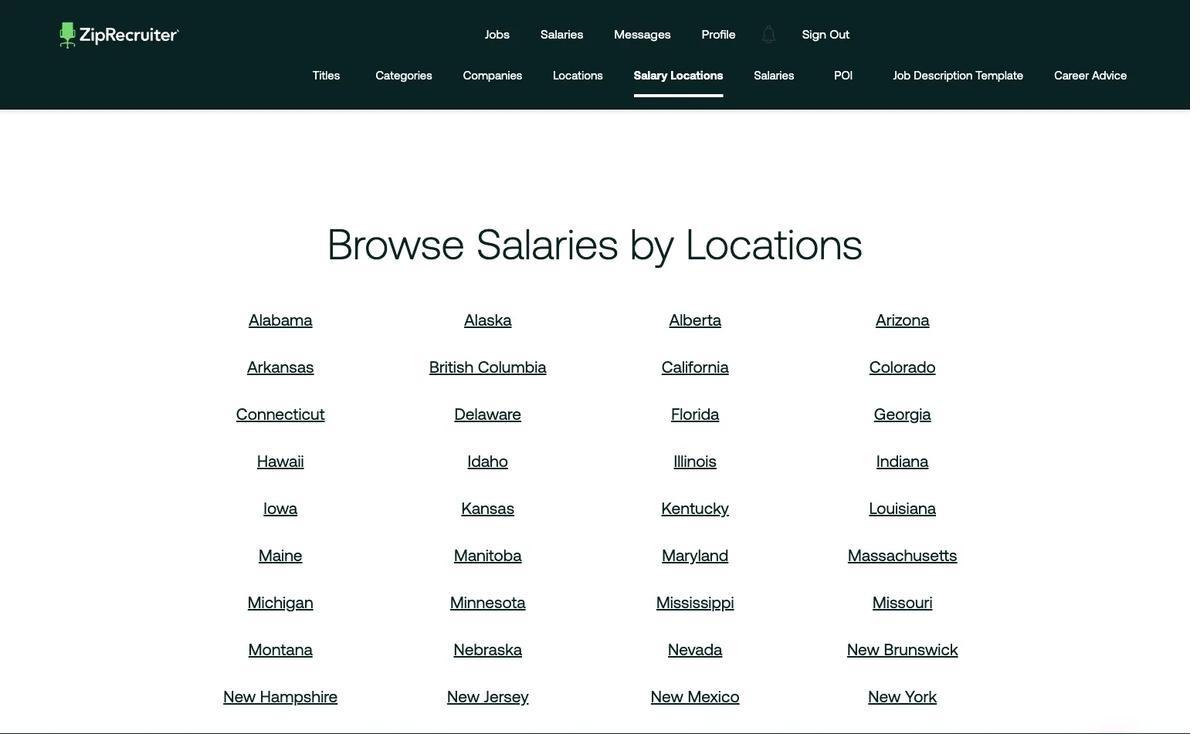Task type: vqa. For each thing, say whether or not it's contained in the screenshot.
Titles
yes



Task type: describe. For each thing, give the bounding box(es) containing it.
browse salaries by locations
[[327, 220, 863, 268]]

salaries inside tabs element
[[754, 69, 794, 82]]

nevada
[[668, 640, 723, 659]]

british
[[429, 357, 474, 376]]

alabama link
[[249, 310, 312, 329]]

minnesota link
[[450, 593, 526, 612]]

colorado link
[[870, 357, 936, 376]]

indiana
[[877, 452, 929, 470]]

brunswick
[[884, 640, 958, 659]]

job description template link
[[893, 56, 1024, 97]]

massachusetts link
[[848, 546, 957, 564]]

columbia
[[478, 357, 547, 376]]

career advice link
[[1054, 56, 1127, 97]]

hampshire
[[260, 687, 338, 706]]

messages
[[614, 27, 671, 41]]

notifications image
[[751, 17, 787, 52]]

delaware
[[454, 405, 521, 423]]

new mexico link
[[651, 687, 740, 706]]

kentucky link
[[662, 499, 729, 517]]

new york link
[[868, 687, 937, 706]]

new for new hampshire
[[223, 687, 256, 706]]

montana
[[248, 640, 313, 659]]

manitoba link
[[454, 546, 522, 564]]

connecticut link
[[236, 405, 325, 423]]

connecticut
[[236, 405, 325, 423]]

new mexico
[[651, 687, 740, 706]]

new hampshire
[[223, 687, 338, 706]]

montana link
[[248, 640, 313, 659]]

maine
[[259, 546, 302, 564]]

illinois
[[674, 452, 717, 470]]

2 vertical spatial salaries
[[476, 220, 619, 268]]

companies
[[463, 69, 522, 82]]

salary locations link
[[634, 56, 723, 94]]

profile link
[[690, 12, 747, 56]]

locations link
[[553, 56, 603, 97]]

hawaii link
[[257, 452, 304, 470]]

salary
[[634, 69, 668, 82]]

florida link
[[671, 405, 719, 423]]

new jersey link
[[447, 687, 529, 706]]

nebraska
[[454, 640, 522, 659]]

job
[[893, 69, 911, 82]]

profile
[[702, 27, 736, 41]]

british columbia
[[429, 357, 547, 376]]

michigan link
[[248, 593, 313, 612]]

nevada link
[[668, 640, 723, 659]]

out
[[830, 27, 850, 41]]

georgia
[[874, 405, 931, 423]]

california link
[[662, 357, 729, 376]]

colorado
[[870, 357, 936, 376]]

arkansas
[[247, 357, 314, 376]]

new brunswick
[[847, 640, 958, 659]]

sign out
[[802, 27, 850, 41]]

idaho link
[[468, 452, 508, 470]]

california
[[662, 357, 729, 376]]

titles
[[313, 69, 340, 82]]

alberta link
[[669, 310, 721, 329]]

new for new brunswick
[[847, 640, 880, 659]]

new for new mexico
[[651, 687, 683, 706]]

arkansas link
[[247, 357, 314, 376]]

titles link
[[308, 56, 345, 97]]

iowa
[[264, 499, 298, 517]]

hawaii
[[257, 452, 304, 470]]

kansas
[[461, 499, 514, 517]]



Task type: locate. For each thing, give the bounding box(es) containing it.
new left hampshire
[[223, 687, 256, 706]]

sign
[[802, 27, 826, 41]]

maine link
[[259, 546, 302, 564]]

salary locations
[[634, 69, 723, 82]]

1 vertical spatial salaries
[[754, 69, 794, 82]]

jobs
[[485, 27, 510, 41]]

new left york
[[868, 687, 901, 706]]

0 vertical spatial salaries
[[541, 27, 583, 41]]

indiana link
[[877, 452, 929, 470]]

kansas link
[[461, 499, 514, 517]]

salaries link down notifications image
[[754, 56, 794, 97]]

new left brunswick
[[847, 640, 880, 659]]

new brunswick link
[[847, 640, 958, 659]]

michigan
[[248, 593, 313, 612]]

york
[[905, 687, 937, 706]]

salaries link right jobs link
[[529, 12, 595, 56]]

illinois link
[[674, 452, 717, 470]]

florida
[[671, 405, 719, 423]]

arizona link
[[876, 310, 930, 329]]

career
[[1054, 69, 1089, 82]]

kentucky
[[662, 499, 729, 517]]

0 horizontal spatial salaries link
[[529, 12, 595, 56]]

alabama
[[249, 310, 312, 329]]

by
[[630, 220, 674, 268]]

ziprecruiter image
[[60, 22, 180, 49]]

georgia link
[[874, 405, 931, 423]]

alberta
[[669, 310, 721, 329]]

1 horizontal spatial salaries link
[[754, 56, 794, 97]]

maryland link
[[662, 546, 729, 564]]

salaries link
[[529, 12, 595, 56], [754, 56, 794, 97]]

jersey
[[484, 687, 529, 706]]

new jersey
[[447, 687, 529, 706]]

new hampshire link
[[223, 687, 338, 706]]

mexico
[[688, 687, 740, 706]]

new left jersey
[[447, 687, 480, 706]]

categories
[[376, 69, 432, 82]]

mississippi link
[[656, 593, 734, 612]]

sign out link
[[791, 12, 861, 56]]

advice
[[1092, 69, 1127, 82]]

main element
[[48, 12, 1143, 56]]

alaska
[[464, 310, 512, 329]]

job description template
[[893, 69, 1024, 82]]

iowa link
[[264, 499, 298, 517]]

missouri link
[[873, 593, 933, 612]]

louisiana link
[[869, 499, 936, 517]]

career advice
[[1054, 69, 1127, 82]]

missouri
[[873, 593, 933, 612]]

tabs element
[[308, 56, 1143, 97]]

new
[[847, 640, 880, 659], [223, 687, 256, 706], [447, 687, 480, 706], [651, 687, 683, 706], [868, 687, 901, 706]]

browse
[[327, 220, 465, 268]]

new left mexico
[[651, 687, 683, 706]]

nebraska link
[[454, 640, 522, 659]]

new for new jersey
[[447, 687, 480, 706]]

mississippi
[[656, 593, 734, 612]]

poi link
[[825, 56, 862, 97]]

categories link
[[376, 56, 432, 97]]

locations
[[553, 69, 603, 82], [671, 69, 723, 82], [686, 220, 863, 268]]

louisiana
[[869, 499, 936, 517]]

delaware link
[[454, 405, 521, 423]]

alaska link
[[464, 310, 512, 329]]

salaries
[[541, 27, 583, 41], [754, 69, 794, 82], [476, 220, 619, 268]]

poi
[[835, 69, 853, 82]]

massachusetts
[[848, 546, 957, 564]]

arizona
[[876, 310, 930, 329]]

messages link
[[603, 12, 683, 56]]

template
[[976, 69, 1024, 82]]

salaries inside "main" element
[[541, 27, 583, 41]]

new for new york
[[868, 687, 901, 706]]

maryland
[[662, 546, 729, 564]]

manitoba
[[454, 546, 522, 564]]

minnesota
[[450, 593, 526, 612]]

new york
[[868, 687, 937, 706]]

description
[[914, 69, 973, 82]]

companies link
[[463, 56, 522, 97]]



